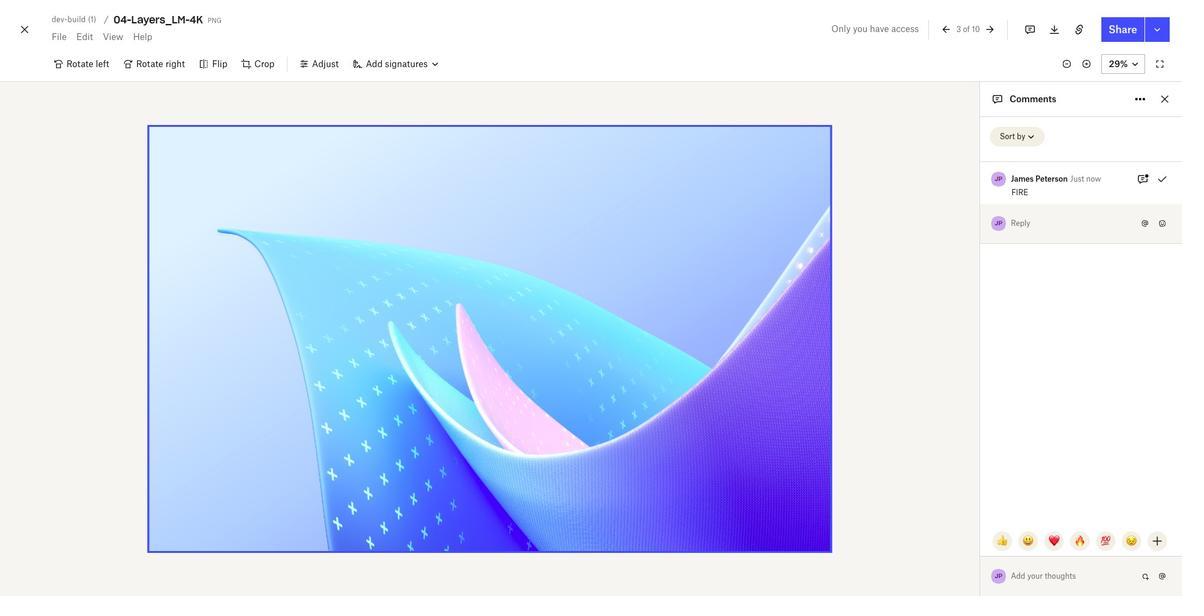Task type: describe. For each thing, give the bounding box(es) containing it.
rotate for rotate left
[[67, 59, 94, 69]]

3
[[957, 24, 962, 34]]

dev-
[[52, 15, 68, 24]]

now
[[1087, 174, 1102, 184]]

Add your thoughts text field
[[1012, 567, 1138, 586]]

view
[[103, 31, 123, 42]]

file button
[[47, 27, 72, 47]]

only
[[832, 23, 851, 34]]

thoughts
[[1045, 572, 1077, 581]]

😃 button
[[1019, 532, 1039, 551]]

signatures
[[385, 59, 428, 69]]

rotate for rotate right
[[136, 59, 163, 69]]

29% button
[[1102, 54, 1146, 74]]

add for add your thoughts
[[1011, 572, 1026, 581]]

💯
[[1101, 536, 1112, 546]]

add signatures
[[366, 59, 428, 69]]

flip button
[[192, 54, 235, 74]]

jp for reply
[[995, 219, 1003, 227]]

(1)
[[88, 15, 96, 24]]

rotate right
[[136, 59, 185, 69]]

view button
[[98, 27, 128, 47]]

add your thoughts
[[1011, 572, 1077, 581]]

🔥
[[1075, 536, 1086, 546]]

😣
[[1127, 536, 1138, 546]]

04-
[[114, 14, 131, 26]]

sort by
[[1000, 132, 1026, 141]]

by
[[1018, 132, 1026, 141]]

/
[[104, 14, 109, 25]]

😣 button
[[1122, 532, 1142, 551]]

close image
[[17, 20, 32, 39]]

add for add signatures
[[366, 59, 383, 69]]

rotate left
[[67, 59, 109, 69]]

29%
[[1110, 59, 1128, 69]]

peterson
[[1036, 174, 1068, 184]]

comments
[[1010, 94, 1057, 104]]

jp for add your thoughts
[[995, 572, 1003, 580]]

edit
[[76, 31, 93, 42]]

of
[[964, 24, 970, 34]]

😃
[[1023, 536, 1034, 546]]

close right sidebar image
[[1158, 92, 1173, 107]]

james peterson just now
[[1011, 174, 1102, 184]]

adjust button
[[292, 54, 346, 74]]

edit button
[[72, 27, 98, 47]]



Task type: locate. For each thing, give the bounding box(es) containing it.
help
[[133, 31, 152, 42]]

0 horizontal spatial add
[[366, 59, 383, 69]]

rotate left button
[[47, 54, 117, 74]]

0 vertical spatial jp
[[995, 175, 1003, 183]]

❤️
[[1049, 536, 1060, 546]]

3 of 10
[[957, 24, 980, 34]]

rotate right button
[[117, 54, 192, 74]]

rotate inside button
[[136, 59, 163, 69]]

1 horizontal spatial add
[[1011, 572, 1026, 581]]

rotate left right
[[136, 59, 163, 69]]

png
[[208, 14, 222, 25]]

flip
[[212, 59, 227, 69]]

jp
[[995, 175, 1003, 183], [995, 219, 1003, 227], [995, 572, 1003, 580]]

rotate inside button
[[67, 59, 94, 69]]

3 jp from the top
[[995, 572, 1003, 580]]

build
[[68, 15, 86, 24]]

crop
[[255, 59, 275, 69]]

james
[[1011, 174, 1034, 184]]

🔥 button
[[1071, 532, 1090, 551]]

you
[[853, 23, 868, 34]]

10
[[972, 24, 980, 34]]

👍
[[997, 536, 1008, 546]]

0 horizontal spatial rotate
[[67, 59, 94, 69]]

file
[[52, 31, 67, 42]]

add
[[366, 59, 383, 69], [1011, 572, 1026, 581]]

jp left james
[[995, 175, 1003, 183]]

jp left reply
[[995, 219, 1003, 227]]

rotate
[[67, 59, 94, 69], [136, 59, 163, 69]]

Reply text field
[[1012, 214, 1138, 233]]

share
[[1109, 23, 1138, 36]]

0 vertical spatial add
[[366, 59, 383, 69]]

share button
[[1102, 17, 1145, 42]]

add signatures button
[[346, 54, 445, 74]]

add inside add signatures popup button
[[366, 59, 383, 69]]

have
[[870, 23, 889, 34]]

2 vertical spatial jp
[[995, 572, 1003, 580]]

help button
[[128, 27, 157, 47]]

/ 04-layers_lm-4k png
[[104, 14, 222, 26]]

your
[[1028, 572, 1043, 581]]

add left signatures on the left of the page
[[366, 59, 383, 69]]

1 jp from the top
[[995, 175, 1003, 183]]

1 vertical spatial add
[[1011, 572, 1026, 581]]

1 rotate from the left
[[67, 59, 94, 69]]

💯 button
[[1096, 532, 1116, 551]]

crop button
[[235, 54, 282, 74]]

left
[[96, 59, 109, 69]]

dev-build (1)
[[52, 15, 96, 24]]

2 rotate from the left
[[136, 59, 163, 69]]

4k
[[190, 14, 203, 26]]

👍 button
[[993, 532, 1013, 551]]

sort by button
[[990, 127, 1046, 147]]

❤️ button
[[1045, 532, 1064, 551]]

1 horizontal spatial rotate
[[136, 59, 163, 69]]

fire
[[1012, 188, 1029, 197]]

1 vertical spatial jp
[[995, 219, 1003, 227]]

2 jp from the top
[[995, 219, 1003, 227]]

jp down 👍 button
[[995, 572, 1003, 580]]

right
[[166, 59, 185, 69]]

reply
[[1011, 219, 1031, 228]]

add left your
[[1011, 572, 1026, 581]]

only you have access
[[832, 23, 919, 34]]

adjust
[[312, 59, 339, 69]]

dev-build (1) button
[[47, 12, 101, 27]]

sort
[[1000, 132, 1015, 141]]

access
[[892, 23, 919, 34]]

add your thoughts image
[[1012, 570, 1128, 583]]

rotate left left
[[67, 59, 94, 69]]

just
[[1071, 174, 1085, 184]]

reply image
[[1012, 217, 1128, 230]]

layers_lm-
[[131, 14, 190, 26]]



Task type: vqa. For each thing, say whether or not it's contained in the screenshot.
MODIFIED BUTTON
no



